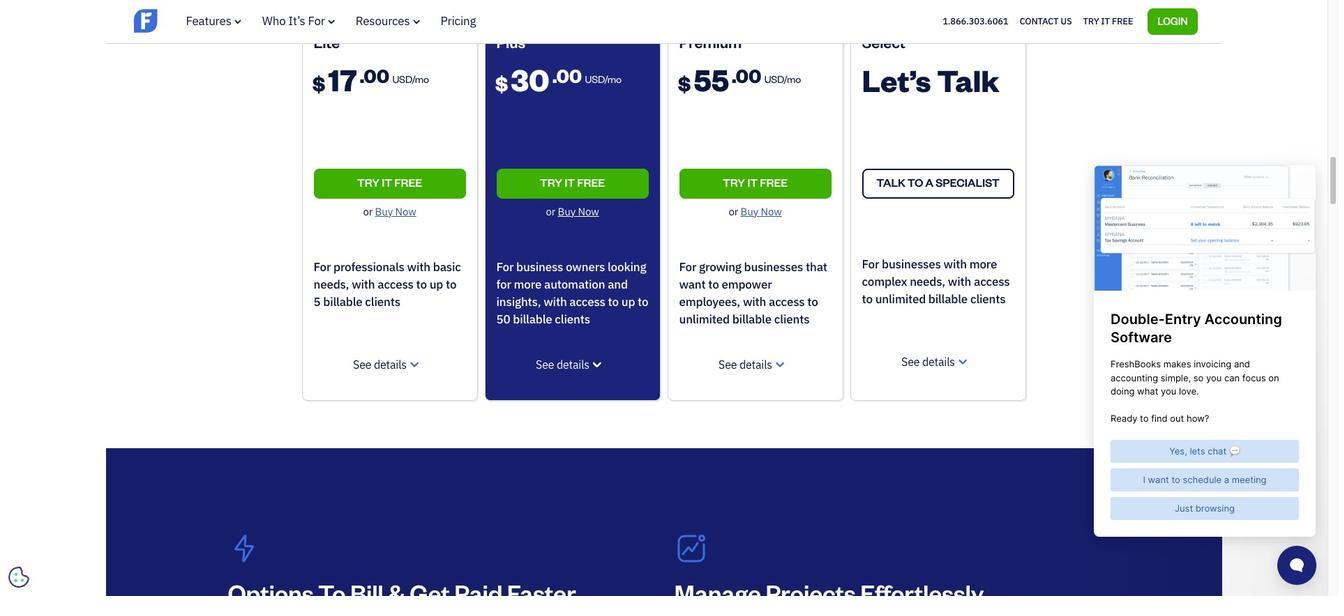Task type: locate. For each thing, give the bounding box(es) containing it.
for up '5' at left
[[314, 259, 331, 275]]

3 usd/mo from the left
[[765, 72, 801, 85]]

for growing businesses that want to empower employees, with access to unlimited billable clients
[[680, 259, 828, 327]]

for for select
[[862, 257, 880, 272]]

.00
[[360, 63, 390, 88], [553, 63, 582, 88], [732, 63, 762, 88]]

up down the basic
[[430, 277, 443, 292]]

0 horizontal spatial now
[[395, 205, 416, 218]]

talk left a
[[877, 175, 906, 190]]

lite
[[314, 32, 340, 51]]

0 horizontal spatial talk
[[877, 175, 906, 190]]

buy up growing
[[741, 205, 759, 218]]

try it free
[[357, 175, 422, 190], [540, 175, 605, 190], [723, 175, 788, 190]]

3 .00 from the left
[[732, 63, 762, 88]]

it
[[382, 175, 392, 190], [565, 175, 575, 190], [748, 175, 758, 190]]

buy now link up "owners"
[[558, 205, 599, 218]]

2 .00 usd/mo from the left
[[553, 63, 622, 88]]

1 horizontal spatial usd/mo
[[585, 72, 622, 85]]

talk inside talk to a specialist link
[[877, 175, 906, 190]]

it
[[1102, 15, 1111, 27]]

1 $ from the left
[[312, 70, 326, 96]]

$ down the plus
[[495, 70, 509, 96]]

3 buy from the left
[[741, 205, 759, 218]]

resources link
[[356, 13, 420, 29]]

unlimited down "complex"
[[876, 292, 926, 307]]

0 horizontal spatial needs,
[[314, 277, 349, 292]]

pricing link
[[441, 13, 476, 29]]

0 horizontal spatial buy
[[375, 205, 393, 218]]

3 now from the left
[[761, 205, 782, 218]]

1 horizontal spatial it
[[565, 175, 575, 190]]

buy now link up professionals at the left top of the page
[[375, 205, 416, 218]]

features
[[186, 13, 232, 29]]

.00 usd/mo for lite
[[360, 63, 429, 88]]

2 horizontal spatial usd/mo
[[765, 72, 801, 85]]

2 try it free link from the left
[[497, 169, 649, 199]]

2 buy now link from the left
[[558, 205, 599, 218]]

us
[[1061, 15, 1073, 27]]

unlimited
[[876, 292, 926, 307], [680, 312, 730, 327]]

or up growing
[[729, 205, 739, 218]]

2 horizontal spatial buy
[[741, 205, 759, 218]]

now for lite
[[395, 205, 416, 218]]

0 horizontal spatial try it free link
[[314, 169, 466, 199]]

$
[[312, 70, 326, 96], [495, 70, 509, 96], [678, 70, 691, 96]]

more
[[970, 257, 998, 272], [514, 277, 542, 292]]

features link
[[186, 13, 241, 29]]

pricing
[[441, 13, 476, 29]]

or up business
[[546, 205, 556, 218]]

now for premium
[[761, 205, 782, 218]]

0 horizontal spatial unlimited
[[680, 312, 730, 327]]

1 horizontal spatial businesses
[[882, 257, 942, 272]]

2 buy from the left
[[558, 205, 576, 218]]

0 horizontal spatial businesses
[[745, 259, 804, 275]]

1 vertical spatial talk
[[877, 175, 906, 190]]

2 horizontal spatial try it free
[[723, 175, 788, 190]]

complex
[[862, 274, 908, 290]]

or for lite
[[363, 205, 373, 218]]

1 horizontal spatial $
[[495, 70, 509, 96]]

0 vertical spatial more
[[970, 257, 998, 272]]

0 vertical spatial unlimited
[[876, 292, 926, 307]]

for up 'for'
[[497, 259, 514, 275]]

professionals
[[334, 259, 405, 275]]

or
[[363, 205, 373, 218], [546, 205, 556, 218], [729, 205, 739, 218]]

3 try it free from the left
[[723, 175, 788, 190]]

with
[[944, 257, 967, 272], [407, 259, 431, 275], [949, 274, 972, 290], [352, 277, 375, 292], [544, 294, 567, 310], [743, 294, 767, 310]]

2 horizontal spatial $
[[678, 70, 691, 96]]

or buy now up professionals at the left top of the page
[[363, 205, 416, 218]]

0 horizontal spatial it
[[382, 175, 392, 190]]

clients inside "for businesses with more complex needs, with access to unlimited billable clients"
[[971, 292, 1006, 307]]

2 horizontal spatial .00 usd/mo
[[732, 63, 801, 88]]

or buy now up growing
[[729, 205, 782, 218]]

or for premium
[[729, 205, 739, 218]]

free
[[1113, 15, 1134, 27], [395, 175, 422, 190], [577, 175, 605, 190], [760, 175, 788, 190]]

0 horizontal spatial usd/mo
[[393, 72, 429, 85]]

for
[[308, 13, 325, 29], [862, 257, 880, 272], [314, 259, 331, 275], [497, 259, 514, 275], [680, 259, 697, 275]]

or buy now
[[363, 205, 416, 218], [546, 205, 599, 218], [729, 205, 782, 218]]

2 horizontal spatial try it free link
[[680, 169, 832, 199]]

who it's for link
[[262, 13, 335, 29]]

$ for plus
[[495, 70, 509, 96]]

for inside for growing businesses that want to empower employees, with access to unlimited billable clients
[[680, 259, 697, 275]]

try
[[1084, 15, 1100, 27], [357, 175, 380, 190], [540, 175, 563, 190], [723, 175, 746, 190]]

up inside for business owners looking for more automation and insights, with access to up to 50 billable clients
[[622, 294, 635, 310]]

2 or from the left
[[546, 205, 556, 218]]

billable
[[929, 292, 968, 307], [323, 294, 363, 310], [513, 312, 553, 327], [733, 312, 772, 327]]

3 .00 usd/mo from the left
[[732, 63, 801, 88]]

1 horizontal spatial try it free link
[[497, 169, 649, 199]]

up inside for professionals with basic needs, with access to up to 5 billable clients
[[430, 277, 443, 292]]

1 horizontal spatial .00
[[553, 63, 582, 88]]

who it's for
[[262, 13, 325, 29]]

for professionals with basic needs, with access to up to 5 billable clients
[[314, 259, 461, 310]]

2 horizontal spatial or
[[729, 205, 739, 218]]

it for plus
[[565, 175, 575, 190]]

1 usd/mo from the left
[[393, 72, 429, 85]]

$ down premium on the right top
[[678, 70, 691, 96]]

1 try it free from the left
[[357, 175, 422, 190]]

specialist
[[936, 175, 1000, 190]]

needs, up '5' at left
[[314, 277, 349, 292]]

for
[[497, 277, 512, 292]]

businesses inside for growing businesses that want to empower employees, with access to unlimited billable clients
[[745, 259, 804, 275]]

0 horizontal spatial .00 usd/mo
[[360, 63, 429, 88]]

0 horizontal spatial up
[[430, 277, 443, 292]]

0 horizontal spatial more
[[514, 277, 542, 292]]

3 or from the left
[[729, 205, 739, 218]]

1 horizontal spatial more
[[970, 257, 998, 272]]

.00 for plus
[[553, 63, 582, 88]]

cookie consent banner dialog
[[10, 425, 220, 586]]

2 it from the left
[[565, 175, 575, 190]]

0 horizontal spatial try it free
[[357, 175, 422, 190]]

for inside "for businesses with more complex needs, with access to unlimited billable clients"
[[862, 257, 880, 272]]

2 horizontal spatial buy now link
[[741, 205, 782, 218]]

for up want
[[680, 259, 697, 275]]

needs,
[[910, 274, 946, 290], [314, 277, 349, 292]]

1 buy from the left
[[375, 205, 393, 218]]

2 or buy now from the left
[[546, 205, 599, 218]]

2 $ from the left
[[495, 70, 509, 96]]

with inside for business owners looking for more automation and insights, with access to up to 50 billable clients
[[544, 294, 567, 310]]

1 or from the left
[[363, 205, 373, 218]]

1 horizontal spatial unlimited
[[876, 292, 926, 307]]

2 horizontal spatial now
[[761, 205, 782, 218]]

for inside for professionals with basic needs, with access to up to 5 billable clients
[[314, 259, 331, 275]]

0 horizontal spatial or
[[363, 205, 373, 218]]

businesses up "empower"
[[745, 259, 804, 275]]

1 or buy now from the left
[[363, 205, 416, 218]]

1 now from the left
[[395, 205, 416, 218]]

usd/mo
[[393, 72, 429, 85], [585, 72, 622, 85], [765, 72, 801, 85]]

for for premium
[[680, 259, 697, 275]]

1 it from the left
[[382, 175, 392, 190]]

or buy now up "owners"
[[546, 205, 599, 218]]

it's
[[289, 13, 306, 29]]

buy now link for lite
[[375, 205, 416, 218]]

1 vertical spatial more
[[514, 277, 542, 292]]

1 horizontal spatial buy now link
[[558, 205, 599, 218]]

needs, right "complex"
[[910, 274, 946, 290]]

1.866.303.6061 link
[[943, 15, 1009, 27]]

login link
[[1149, 8, 1198, 35]]

buy
[[375, 205, 393, 218], [558, 205, 576, 218], [741, 205, 759, 218]]

businesses
[[882, 257, 942, 272], [745, 259, 804, 275]]

for up "complex"
[[862, 257, 880, 272]]

billable inside for business owners looking for more automation and insights, with access to up to 50 billable clients
[[513, 312, 553, 327]]

0 vertical spatial up
[[430, 277, 443, 292]]

clients
[[971, 292, 1006, 307], [365, 294, 401, 310], [555, 312, 591, 327], [775, 312, 810, 327]]

now for plus
[[578, 205, 599, 218]]

1 horizontal spatial or buy now
[[546, 205, 599, 218]]

1 horizontal spatial needs,
[[910, 274, 946, 290]]

0 horizontal spatial $
[[312, 70, 326, 96]]

unlimited inside "for businesses with more complex needs, with access to unlimited billable clients"
[[876, 292, 926, 307]]

talk
[[937, 60, 1000, 99], [877, 175, 906, 190]]

3 or buy now from the left
[[729, 205, 782, 218]]

contact us link
[[1020, 12, 1073, 31]]

5
[[314, 294, 321, 310]]

usd/mo for lite
[[393, 72, 429, 85]]

or for plus
[[546, 205, 556, 218]]

or buy now for lite
[[363, 205, 416, 218]]

0 vertical spatial talk
[[937, 60, 1000, 99]]

1 .00 from the left
[[360, 63, 390, 88]]

up down and
[[622, 294, 635, 310]]

3 it from the left
[[748, 175, 758, 190]]

buy up professionals at the left top of the page
[[375, 205, 393, 218]]

try it free link
[[314, 169, 466, 199], [497, 169, 649, 199], [680, 169, 832, 199]]

unlimited down employees,
[[680, 312, 730, 327]]

2 horizontal spatial or buy now
[[729, 205, 782, 218]]

more inside "for businesses with more complex needs, with access to unlimited billable clients"
[[970, 257, 998, 272]]

1 horizontal spatial .00 usd/mo
[[553, 63, 622, 88]]

basic
[[433, 259, 461, 275]]

1 horizontal spatial or
[[546, 205, 556, 218]]

buy up "owners"
[[558, 205, 576, 218]]

access inside for business owners looking for more automation and insights, with access to up to 50 billable clients
[[570, 294, 606, 310]]

buy now link
[[375, 205, 416, 218], [558, 205, 599, 218], [741, 205, 782, 218]]

or up professionals at the left top of the page
[[363, 205, 373, 218]]

buy now link up growing
[[741, 205, 782, 218]]

3 try it free link from the left
[[680, 169, 832, 199]]

2 usd/mo from the left
[[585, 72, 622, 85]]

0 horizontal spatial buy now link
[[375, 205, 416, 218]]

0 horizontal spatial or buy now
[[363, 205, 416, 218]]

0 horizontal spatial .00
[[360, 63, 390, 88]]

now
[[395, 205, 416, 218], [578, 205, 599, 218], [761, 205, 782, 218]]

1 vertical spatial up
[[622, 294, 635, 310]]

that
[[806, 259, 828, 275]]

to
[[908, 175, 924, 190], [416, 277, 427, 292], [446, 277, 457, 292], [709, 277, 719, 292], [862, 292, 873, 307], [608, 294, 619, 310], [638, 294, 649, 310], [808, 294, 819, 310]]

2 horizontal spatial .00
[[732, 63, 762, 88]]

unlimited inside for growing businesses that want to empower employees, with access to unlimited billable clients
[[680, 312, 730, 327]]

$ down lite
[[312, 70, 326, 96]]

2 horizontal spatial it
[[748, 175, 758, 190]]

1 horizontal spatial up
[[622, 294, 635, 310]]

try for plus
[[540, 175, 563, 190]]

clients inside for growing businesses that want to empower employees, with access to unlimited billable clients
[[775, 312, 810, 327]]

1 horizontal spatial buy
[[558, 205, 576, 218]]

$ for premium
[[678, 70, 691, 96]]

select
[[862, 32, 906, 51]]

.00 usd/mo for plus
[[553, 63, 622, 88]]

1 try it free link from the left
[[314, 169, 466, 199]]

1 .00 usd/mo from the left
[[360, 63, 429, 88]]

talk down 1.866.303.6061 link on the right
[[937, 60, 1000, 99]]

2 try it free from the left
[[540, 175, 605, 190]]

2 now from the left
[[578, 205, 599, 218]]

for inside for business owners looking for more automation and insights, with access to up to 50 billable clients
[[497, 259, 514, 275]]

businesses up "complex"
[[882, 257, 942, 272]]

try it free for premium
[[723, 175, 788, 190]]

1 buy now link from the left
[[375, 205, 416, 218]]

3 buy now link from the left
[[741, 205, 782, 218]]

.00 usd/mo
[[360, 63, 429, 88], [553, 63, 622, 88], [732, 63, 801, 88]]

businesses inside "for businesses with more complex needs, with access to unlimited billable clients"
[[882, 257, 942, 272]]

access
[[975, 274, 1010, 290], [378, 277, 414, 292], [570, 294, 606, 310], [769, 294, 805, 310]]

talk to a specialist link
[[862, 169, 1015, 199]]

access inside for professionals with basic needs, with access to up to 5 billable clients
[[378, 277, 414, 292]]

up
[[430, 277, 443, 292], [622, 294, 635, 310]]

login
[[1158, 14, 1188, 27]]

1 horizontal spatial now
[[578, 205, 599, 218]]

contact
[[1020, 15, 1059, 27]]

needs, inside for professionals with basic needs, with access to up to 5 billable clients
[[314, 277, 349, 292]]

clients inside for professionals with basic needs, with access to up to 5 billable clients
[[365, 294, 401, 310]]

1 horizontal spatial try it free
[[540, 175, 605, 190]]

2 .00 from the left
[[553, 63, 582, 88]]

1 vertical spatial unlimited
[[680, 312, 730, 327]]

3 $ from the left
[[678, 70, 691, 96]]

usd/mo for plus
[[585, 72, 622, 85]]



Task type: describe. For each thing, give the bounding box(es) containing it.
try for lite
[[357, 175, 380, 190]]

buy now link for premium
[[741, 205, 782, 218]]

owners
[[566, 259, 605, 275]]

growing
[[699, 259, 742, 275]]

for right it's
[[308, 13, 325, 29]]

free for premium
[[760, 175, 788, 190]]

access inside for growing businesses that want to empower employees, with access to unlimited billable clients
[[769, 294, 805, 310]]

cookie preferences image
[[8, 568, 29, 588]]

1 horizontal spatial talk
[[937, 60, 1000, 99]]

try it free for lite
[[357, 175, 422, 190]]

for businesses with more complex needs, with access to unlimited billable clients
[[862, 257, 1010, 307]]

it for lite
[[382, 175, 392, 190]]

for business owners looking for more automation and insights, with access to up to 50 billable clients
[[497, 259, 649, 327]]

let's
[[862, 60, 932, 99]]

try it free link for lite
[[314, 169, 466, 199]]

it for premium
[[748, 175, 758, 190]]

.00 usd/mo for premium
[[732, 63, 801, 88]]

billable inside for growing businesses that want to empower employees, with access to unlimited billable clients
[[733, 312, 772, 327]]

usd/mo for premium
[[765, 72, 801, 85]]

50
[[497, 312, 511, 327]]

needs, inside "for businesses with more complex needs, with access to unlimited billable clients"
[[910, 274, 946, 290]]

employees,
[[680, 294, 741, 310]]

a
[[926, 175, 934, 190]]

.00 for premium
[[732, 63, 762, 88]]

for for plus
[[497, 259, 514, 275]]

try it free for plus
[[540, 175, 605, 190]]

buy now link for plus
[[558, 205, 599, 218]]

free for lite
[[395, 175, 422, 190]]

billable inside for professionals with basic needs, with access to up to 5 billable clients
[[323, 294, 363, 310]]

premium
[[680, 32, 742, 51]]

buy for premium
[[741, 205, 759, 218]]

for for lite
[[314, 259, 331, 275]]

let's talk
[[862, 60, 1000, 99]]

business
[[517, 259, 564, 275]]

talk to a specialist
[[877, 175, 1000, 190]]

buy for plus
[[558, 205, 576, 218]]

want
[[680, 277, 706, 292]]

free for plus
[[577, 175, 605, 190]]

try it free link
[[1084, 12, 1134, 31]]

try it free
[[1084, 15, 1134, 27]]

and
[[608, 277, 628, 292]]

access inside "for businesses with more complex needs, with access to unlimited billable clients"
[[975, 274, 1010, 290]]

resources
[[356, 13, 410, 29]]

who
[[262, 13, 286, 29]]

more inside for business owners looking for more automation and insights, with access to up to 50 billable clients
[[514, 277, 542, 292]]

contact us
[[1020, 15, 1073, 27]]

.00 for lite
[[360, 63, 390, 88]]

automation
[[544, 277, 605, 292]]

billable inside "for businesses with more complex needs, with access to unlimited billable clients"
[[929, 292, 968, 307]]

looking
[[608, 259, 647, 275]]

try for premium
[[723, 175, 746, 190]]

$ for lite
[[312, 70, 326, 96]]

empower
[[722, 277, 772, 292]]

buy for lite
[[375, 205, 393, 218]]

to inside "for businesses with more complex needs, with access to unlimited billable clients"
[[862, 292, 873, 307]]

1.866.303.6061
[[943, 15, 1009, 27]]

with inside for growing businesses that want to empower employees, with access to unlimited billable clients
[[743, 294, 767, 310]]

try it free link for plus
[[497, 169, 649, 199]]

or buy now for plus
[[546, 205, 599, 218]]

freshbooks logo image
[[134, 8, 242, 34]]

try it free link for premium
[[680, 169, 832, 199]]

insights,
[[497, 294, 541, 310]]

clients inside for business owners looking for more automation and insights, with access to up to 50 billable clients
[[555, 312, 591, 327]]

plus
[[497, 32, 526, 51]]

or buy now for premium
[[729, 205, 782, 218]]



Task type: vqa. For each thing, say whether or not it's contained in the screenshot.
the leftmost Sign
no



